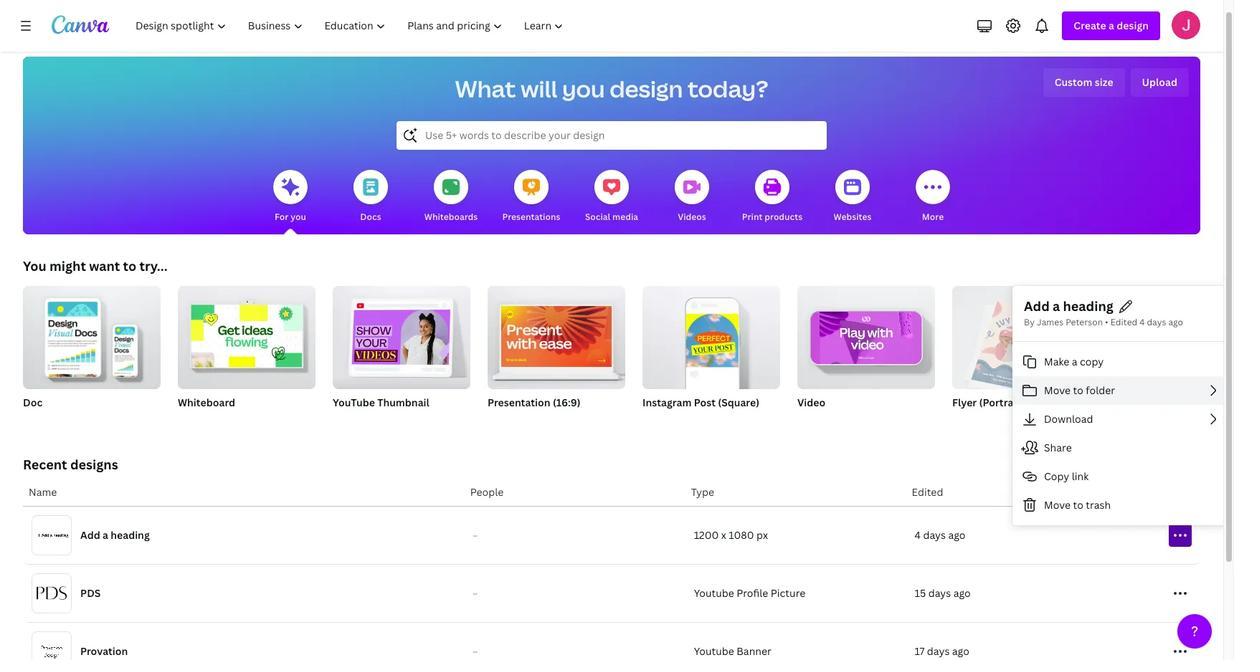 Task type: locate. For each thing, give the bounding box(es) containing it.
11
[[1048, 396, 1058, 410]]

days for 15 days ago
[[929, 587, 951, 600]]

1 horizontal spatial design
[[1117, 19, 1149, 32]]

group for video group
[[798, 280, 935, 389]]

1 × from the left
[[1040, 396, 1045, 410]]

group for the doc group
[[23, 280, 161, 389]]

days
[[1147, 316, 1167, 328], [923, 529, 946, 542], [929, 587, 951, 600], [927, 645, 950, 658]]

you
[[23, 257, 46, 275]]

move down make
[[1044, 384, 1071, 397]]

17
[[915, 645, 925, 658]]

0 horizontal spatial heading
[[111, 529, 150, 542]]

group for poster (18 × 24 in portrait) group
[[1107, 286, 1234, 389]]

2 move from the top
[[1044, 498, 1071, 512]]

to left the trash
[[1073, 498, 1084, 512]]

youtube banner
[[694, 645, 772, 658]]

edited for edited
[[912, 486, 943, 499]]

to inside button
[[1073, 384, 1084, 397]]

1 horizontal spatial you
[[562, 73, 605, 104]]

doc group
[[23, 280, 161, 428]]

share button
[[1013, 434, 1231, 463]]

× left 24
[[1159, 396, 1164, 410]]

1 horizontal spatial heading
[[1063, 298, 1114, 315]]

1 vertical spatial --
[[473, 590, 478, 597]]

edited right 'peterson'
[[1111, 316, 1138, 328]]

add up by
[[1024, 298, 1050, 315]]

1 horizontal spatial edited
[[1111, 316, 1138, 328]]

None search field
[[397, 121, 827, 150]]

1 vertical spatial you
[[291, 211, 306, 223]]

1 -- from the top
[[473, 532, 478, 539]]

whiteboard group
[[178, 280, 316, 428]]

1080
[[729, 529, 754, 542]]

poster (18 × 24 in portrait)
[[1107, 396, 1233, 410]]

edited for edited 4 days ago
[[1111, 316, 1138, 328]]

group for 'flyer (portrait 8.5 × 11 in)' group
[[953, 286, 1090, 394]]

trash
[[1086, 498, 1111, 512]]

1 vertical spatial add
[[80, 529, 100, 542]]

folder
[[1086, 384, 1115, 397]]

move to folder button
[[1013, 377, 1231, 405]]

2 -- from the top
[[473, 590, 478, 597]]

upload button
[[1131, 68, 1189, 97]]

heading
[[1063, 298, 1114, 315], [111, 529, 150, 542]]

0 vertical spatial add a heading
[[1024, 298, 1114, 315]]

group for whiteboard group
[[178, 280, 316, 389]]

add a heading up pds
[[80, 529, 150, 542]]

0 vertical spatial add
[[1024, 298, 1050, 315]]

move inside move to folder button
[[1044, 384, 1071, 397]]

youtube left banner
[[694, 645, 734, 658]]

to right the in)
[[1073, 384, 1084, 397]]

design right create
[[1117, 19, 1149, 32]]

whiteboard
[[178, 396, 235, 410]]

pds
[[80, 587, 101, 600]]

youtube thumbnail group
[[333, 280, 471, 428]]

1 horizontal spatial ×
[[1159, 396, 1164, 410]]

group for youtube thumbnail group on the left
[[333, 280, 471, 389]]

add a heading
[[1024, 298, 1114, 315], [80, 529, 150, 542]]

to inside button
[[1073, 498, 1084, 512]]

2 vertical spatial to
[[1073, 498, 1084, 512]]

add up pds
[[80, 529, 100, 542]]

0 vertical spatial design
[[1117, 19, 1149, 32]]

a down designs
[[103, 529, 108, 542]]

docs
[[360, 211, 381, 223]]

1 vertical spatial move
[[1044, 498, 1071, 512]]

-
[[473, 532, 475, 539], [475, 532, 478, 539], [473, 590, 475, 597], [475, 590, 478, 597], [473, 648, 475, 656], [475, 648, 478, 656]]

thumbnail
[[377, 396, 429, 410]]

a right create
[[1109, 19, 1115, 32]]

0 vertical spatial to
[[123, 257, 136, 275]]

design up search search field
[[610, 73, 683, 104]]

0 vertical spatial edited
[[1111, 316, 1138, 328]]

1 move from the top
[[1044, 384, 1071, 397]]

0 vertical spatial move
[[1044, 384, 1071, 397]]

ago up 15 days ago
[[948, 529, 966, 542]]

4
[[1140, 316, 1145, 328], [915, 529, 921, 542]]

you
[[562, 73, 605, 104], [291, 211, 306, 223]]

ago right 15
[[954, 587, 971, 600]]

3 -- from the top
[[473, 648, 478, 656]]

0 vertical spatial youtube
[[694, 587, 734, 600]]

1 vertical spatial youtube
[[694, 645, 734, 658]]

1 horizontal spatial 4
[[1140, 316, 1145, 328]]

move inside button
[[1044, 498, 1071, 512]]

1 youtube from the top
[[694, 587, 734, 600]]

-- for youtube banner
[[473, 648, 478, 656]]

0 vertical spatial 4
[[1140, 316, 1145, 328]]

share
[[1044, 441, 1072, 455]]

to left the try...
[[123, 257, 136, 275]]

design inside dropdown button
[[1117, 19, 1149, 32]]

upload
[[1142, 75, 1178, 89]]

you right for
[[291, 211, 306, 223]]

1 vertical spatial edited
[[912, 486, 943, 499]]

group
[[23, 280, 161, 389], [178, 280, 316, 389], [333, 280, 471, 389], [488, 280, 625, 389], [643, 280, 780, 389], [798, 280, 935, 389], [953, 286, 1090, 394], [1107, 286, 1234, 389]]

youtube for youtube banner
[[694, 645, 734, 658]]

days up 15 days ago
[[923, 529, 946, 542]]

youtube
[[694, 587, 734, 600], [694, 645, 734, 658]]

move down copy
[[1044, 498, 1071, 512]]

create
[[1074, 19, 1107, 32]]

in
[[1180, 396, 1189, 410]]

ago for 4 days ago
[[948, 529, 966, 542]]

15
[[915, 587, 926, 600]]

video group
[[798, 280, 935, 428]]

move
[[1044, 384, 1071, 397], [1044, 498, 1071, 512]]

0 vertical spatial heading
[[1063, 298, 1114, 315]]

james peterson image
[[1172, 11, 1201, 39]]

youtube left profile at the bottom
[[694, 587, 734, 600]]

designs
[[70, 456, 118, 473]]

a up 'james'
[[1053, 298, 1060, 315]]

to
[[123, 257, 136, 275], [1073, 384, 1084, 397], [1073, 498, 1084, 512]]

ago
[[1169, 316, 1183, 328], [948, 529, 966, 542], [954, 587, 971, 600], [952, 645, 970, 658]]

instagram post (square) group
[[643, 280, 780, 428]]

videos button
[[675, 160, 709, 235]]

x
[[721, 529, 726, 542]]

1 vertical spatial to
[[1073, 384, 1084, 397]]

0 vertical spatial --
[[473, 532, 478, 539]]

you might want to try...
[[23, 257, 168, 275]]

move to trash button
[[1013, 491, 1231, 520]]

custom
[[1055, 75, 1093, 89]]

social
[[585, 211, 611, 223]]

in)
[[1061, 396, 1073, 410]]

download button
[[1013, 405, 1231, 434]]

(square)
[[718, 396, 760, 410]]

products
[[765, 211, 803, 223]]

copy link
[[1044, 470, 1089, 483]]

you right the will
[[562, 73, 605, 104]]

recent designs
[[23, 456, 118, 473]]

1 vertical spatial design
[[610, 73, 683, 104]]

2 youtube from the top
[[694, 645, 734, 658]]

px
[[757, 529, 768, 542]]

presentation
[[488, 396, 551, 410]]

picture
[[771, 587, 806, 600]]

0 horizontal spatial add a heading
[[80, 529, 150, 542]]

days right 17
[[927, 645, 950, 658]]

4 up make a copy button
[[1140, 316, 1145, 328]]

0 horizontal spatial you
[[291, 211, 306, 223]]

0 horizontal spatial ×
[[1040, 396, 1045, 410]]

download
[[1044, 412, 1093, 426]]

design
[[1117, 19, 1149, 32], [610, 73, 683, 104]]

× left 11
[[1040, 396, 1045, 410]]

×
[[1040, 396, 1045, 410], [1159, 396, 1164, 410]]

0 horizontal spatial edited
[[912, 486, 943, 499]]

4 days ago
[[915, 529, 966, 542]]

add a heading up by james peterson
[[1024, 298, 1114, 315]]

presentations button
[[502, 160, 561, 235]]

make a copy
[[1044, 355, 1104, 369]]

more
[[922, 211, 944, 223]]

1 horizontal spatial add
[[1024, 298, 1050, 315]]

you inside "button"
[[291, 211, 306, 223]]

8.5
[[1023, 396, 1038, 410]]

whiteboards button
[[424, 160, 478, 235]]

portrait)
[[1192, 396, 1233, 410]]

days for 17 days ago
[[927, 645, 950, 658]]

ago right 17
[[952, 645, 970, 658]]

4 up 15
[[915, 529, 921, 542]]

17 days ago
[[915, 645, 970, 658]]

0 vertical spatial you
[[562, 73, 605, 104]]

edited up 4 days ago
[[912, 486, 943, 499]]

1 vertical spatial 4
[[915, 529, 921, 542]]

2 vertical spatial --
[[473, 648, 478, 656]]

days right 15
[[929, 587, 951, 600]]



Task type: describe. For each thing, give the bounding box(es) containing it.
youtube thumbnail
[[333, 396, 429, 410]]

edited 4 days ago
[[1111, 316, 1183, 328]]

Search search field
[[425, 122, 798, 149]]

(portrait
[[979, 396, 1021, 410]]

name
[[29, 486, 57, 499]]

create a design
[[1074, 19, 1149, 32]]

2 × from the left
[[1159, 396, 1164, 410]]

doc
[[23, 396, 42, 410]]

media
[[613, 211, 638, 223]]

recent
[[23, 456, 67, 473]]

ago for 17 days ago
[[952, 645, 970, 658]]

move for move to folder
[[1044, 384, 1071, 397]]

to for move to folder
[[1073, 384, 1084, 397]]

add inside button
[[1024, 298, 1050, 315]]

docs button
[[354, 160, 388, 235]]

24
[[1166, 396, 1178, 410]]

banner
[[737, 645, 772, 658]]

print products
[[742, 211, 803, 223]]

-- for 1200 x 1080 px
[[473, 532, 478, 539]]

presentation (16:9)
[[488, 396, 581, 410]]

instagram post (square)
[[643, 396, 760, 410]]

by
[[1024, 316, 1035, 328]]

make a copy button
[[1013, 348, 1231, 377]]

what will you design today?
[[455, 73, 768, 104]]

custom size button
[[1043, 68, 1125, 97]]

heading inside button
[[1063, 298, 1114, 315]]

presentations
[[502, 211, 561, 223]]

1200 x 1080 px
[[694, 529, 768, 542]]

ago up make a copy button
[[1169, 316, 1183, 328]]

size
[[1095, 75, 1114, 89]]

flyer
[[953, 396, 977, 410]]

a inside dropdown button
[[1109, 19, 1115, 32]]

print
[[742, 211, 763, 223]]

0 horizontal spatial add
[[80, 529, 100, 542]]

1200
[[694, 529, 719, 542]]

peterson
[[1066, 316, 1103, 328]]

youtube
[[333, 396, 375, 410]]

0 horizontal spatial 4
[[915, 529, 921, 542]]

will
[[521, 73, 558, 104]]

video
[[798, 396, 826, 410]]

profile
[[737, 587, 768, 600]]

whiteboards
[[424, 211, 478, 223]]

15 days ago
[[915, 587, 971, 600]]

days up make a copy button
[[1147, 316, 1167, 328]]

move for move to trash
[[1044, 498, 1071, 512]]

type
[[691, 486, 714, 499]]

top level navigation element
[[126, 11, 576, 40]]

websites button
[[834, 160, 872, 235]]

flyer (portrait 8.5 × 11 in)
[[953, 396, 1073, 410]]

0 horizontal spatial design
[[610, 73, 683, 104]]

videos
[[678, 211, 706, 223]]

copy link button
[[1013, 463, 1231, 491]]

instagram
[[643, 396, 692, 410]]

create a design button
[[1062, 11, 1161, 40]]

websites
[[834, 211, 872, 223]]

-- for youtube profile picture
[[473, 590, 478, 597]]

people
[[470, 486, 504, 499]]

move to trash
[[1044, 498, 1111, 512]]

link
[[1072, 470, 1089, 483]]

provation
[[80, 645, 128, 658]]

1 vertical spatial add a heading
[[80, 529, 150, 542]]

for
[[275, 211, 289, 223]]

for you
[[275, 211, 306, 223]]

more button
[[916, 160, 950, 235]]

poster (18 × 24 in portrait) group
[[1107, 286, 1234, 428]]

social media
[[585, 211, 638, 223]]

for you button
[[273, 160, 308, 235]]

to for move to trash
[[1073, 498, 1084, 512]]

custom size
[[1055, 75, 1114, 89]]

ago for 15 days ago
[[954, 587, 971, 600]]

group for instagram post (square) group
[[643, 280, 780, 389]]

try...
[[139, 257, 168, 275]]

1 vertical spatial heading
[[111, 529, 150, 542]]

(16:9)
[[553, 396, 581, 410]]

by james peterson
[[1024, 316, 1103, 328]]

youtube for youtube profile picture
[[694, 587, 734, 600]]

want
[[89, 257, 120, 275]]

might
[[50, 257, 86, 275]]

days for 4 days ago
[[923, 529, 946, 542]]

copy
[[1044, 470, 1070, 483]]

a left copy
[[1072, 355, 1078, 369]]

today?
[[688, 73, 768, 104]]

what
[[455, 73, 516, 104]]

presentation (16:9) group
[[488, 280, 625, 428]]

1 horizontal spatial add a heading
[[1024, 298, 1114, 315]]

social media button
[[585, 160, 638, 235]]

flyer (portrait 8.5 × 11 in) group
[[953, 286, 1090, 428]]

copy
[[1080, 355, 1104, 369]]

post
[[694, 396, 716, 410]]

add a heading button
[[1024, 298, 1114, 316]]

print products button
[[742, 160, 803, 235]]

make
[[1044, 355, 1070, 369]]

youtube profile picture
[[694, 587, 806, 600]]

group for presentation (16:9) group
[[488, 280, 625, 389]]

james
[[1037, 316, 1064, 328]]



Task type: vqa. For each thing, say whether or not it's contained in the screenshot.
Try
no



